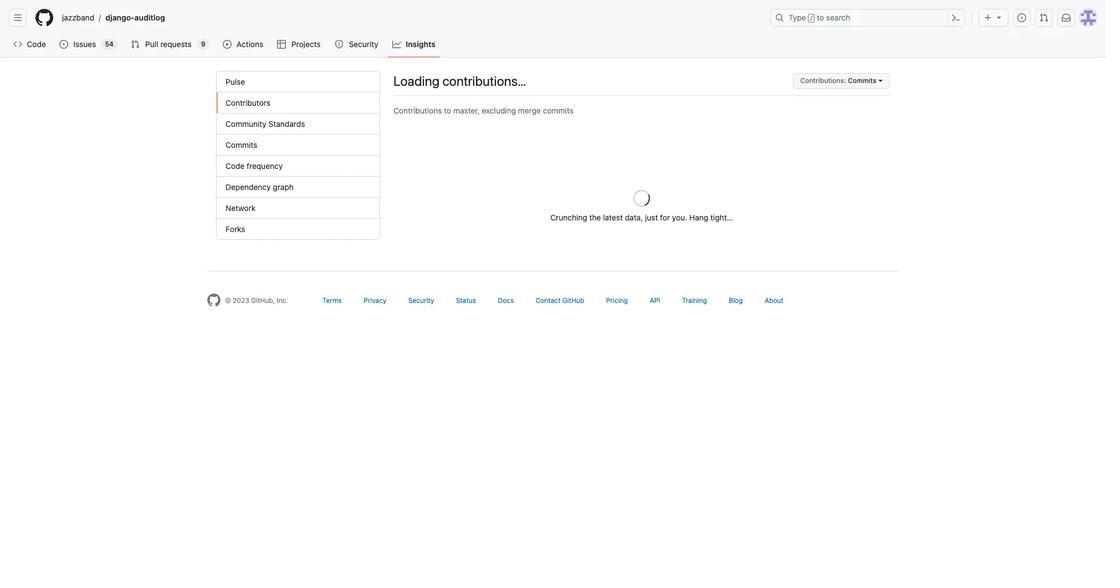 Task type: describe. For each thing, give the bounding box(es) containing it.
api link
[[650, 297, 661, 305]]

inc.
[[277, 297, 288, 305]]

crunching the latest data, just for you. hang tight…
[[551, 213, 733, 222]]

actions link
[[218, 36, 269, 53]]

contributions:
[[801, 77, 847, 85]]

blog
[[729, 297, 743, 305]]

jazzband / django-auditlog
[[62, 13, 165, 22]]

pulse
[[226, 77, 245, 86]]

code for code
[[27, 39, 46, 49]]

training link
[[682, 297, 707, 305]]

table image
[[277, 40, 286, 49]]

insights
[[406, 39, 436, 49]]

issues
[[73, 39, 96, 49]]

jazzband link
[[58, 9, 99, 27]]

pulse link
[[217, 72, 380, 93]]

© 2023 github, inc.
[[225, 297, 288, 305]]

privacy link
[[364, 297, 387, 305]]

community standards
[[226, 119, 305, 129]]

standards
[[269, 119, 305, 129]]

54
[[105, 40, 114, 48]]

type
[[789, 13, 806, 22]]

about
[[765, 297, 784, 305]]

homepage image
[[207, 294, 221, 307]]

for
[[660, 213, 670, 222]]

pricing link
[[606, 297, 628, 305]]

the
[[590, 213, 601, 222]]

0 vertical spatial to
[[817, 13, 824, 22]]

tight…
[[711, 213, 733, 222]]

type / to search
[[789, 13, 851, 22]]

contributions…
[[443, 73, 526, 89]]

graph
[[273, 182, 294, 192]]

docs
[[498, 297, 514, 305]]

0 horizontal spatial security link
[[330, 36, 384, 53]]

training
[[682, 297, 707, 305]]

forks link
[[217, 219, 380, 240]]

code for code frequency
[[226, 161, 245, 171]]

commits link
[[217, 135, 380, 156]]

1 vertical spatial security
[[408, 297, 434, 305]]

network link
[[217, 198, 380, 219]]

loading
[[394, 73, 440, 89]]

shield image
[[335, 40, 344, 49]]

dependency
[[226, 182, 271, 192]]

contributions: commits
[[801, 77, 877, 85]]

/ for type
[[810, 14, 814, 22]]

actions
[[237, 39, 263, 49]]

github
[[563, 297, 585, 305]]

community
[[226, 119, 267, 129]]

dependency graph link
[[217, 177, 380, 198]]

docs link
[[498, 297, 514, 305]]

0 horizontal spatial issue opened image
[[60, 40, 68, 49]]

commits
[[543, 106, 574, 115]]

notifications image
[[1062, 13, 1071, 22]]

2023
[[233, 297, 249, 305]]

terms link
[[323, 297, 342, 305]]

git pull request image for left "issue opened" image
[[131, 40, 140, 49]]

hang
[[690, 213, 709, 222]]

contributions
[[394, 106, 442, 115]]



Task type: locate. For each thing, give the bounding box(es) containing it.
list containing jazzband
[[58, 9, 765, 27]]

1 horizontal spatial security link
[[408, 297, 434, 305]]

status
[[456, 297, 476, 305]]

1 horizontal spatial git pull request image
[[1040, 13, 1049, 22]]

0 horizontal spatial code
[[27, 39, 46, 49]]

0 vertical spatial issue opened image
[[1018, 13, 1027, 22]]

pricing
[[606, 297, 628, 305]]

security left "status"
[[408, 297, 434, 305]]

/ inside the jazzband / django-auditlog
[[99, 13, 101, 22]]

just
[[645, 213, 658, 222]]

0 vertical spatial security
[[349, 39, 379, 49]]

status link
[[456, 297, 476, 305]]

contact github
[[536, 297, 585, 305]]

crunching
[[551, 213, 588, 222]]

play image
[[223, 40, 232, 49]]

0 horizontal spatial /
[[99, 13, 101, 22]]

/ left django- on the top left
[[99, 13, 101, 22]]

you.
[[672, 213, 688, 222]]

1 horizontal spatial code
[[226, 161, 245, 171]]

0 horizontal spatial commits
[[226, 140, 257, 150]]

contributors link
[[217, 93, 380, 114]]

code link
[[9, 36, 51, 53]]

code inside "link"
[[226, 161, 245, 171]]

9
[[201, 40, 205, 48]]

contributors
[[226, 98, 271, 108]]

security link left graph "image"
[[330, 36, 384, 53]]

pull requests
[[145, 39, 192, 49]]

graph image
[[393, 40, 402, 49]]

0 horizontal spatial security
[[349, 39, 379, 49]]

commits inside "link"
[[226, 140, 257, 150]]

community standards link
[[217, 114, 380, 135]]

about link
[[765, 297, 784, 305]]

jazzband
[[62, 13, 94, 22]]

security link
[[330, 36, 384, 53], [408, 297, 434, 305]]

pull
[[145, 39, 158, 49]]

1 vertical spatial issue opened image
[[60, 40, 68, 49]]

/ right type at top
[[810, 14, 814, 22]]

1 vertical spatial security link
[[408, 297, 434, 305]]

dependency graph
[[226, 182, 294, 192]]

1 horizontal spatial issue opened image
[[1018, 13, 1027, 22]]

triangle down image
[[995, 13, 1004, 22]]

network
[[226, 203, 256, 213]]

frequency
[[247, 161, 283, 171]]

security right shield image
[[349, 39, 379, 49]]

insights element
[[216, 71, 380, 240]]

data,
[[625, 213, 643, 222]]

git pull request image
[[1040, 13, 1049, 22], [131, 40, 140, 49]]

git pull request image for right "issue opened" image
[[1040, 13, 1049, 22]]

privacy
[[364, 297, 387, 305]]

0 vertical spatial code
[[27, 39, 46, 49]]

issue opened image right 'triangle down' image on the right top of page
[[1018, 13, 1027, 22]]

plus image
[[984, 13, 993, 22]]

git pull request image left "notifications" 'icon'
[[1040, 13, 1049, 22]]

projects link
[[273, 36, 326, 53]]

1 vertical spatial git pull request image
[[131, 40, 140, 49]]

0 horizontal spatial to
[[444, 106, 451, 115]]

forks
[[226, 225, 245, 234]]

/ inside type / to search
[[810, 14, 814, 22]]

commits right 'contributions:' on the right top of page
[[848, 77, 877, 85]]

issue opened image left issues in the top of the page
[[60, 40, 68, 49]]

code frequency
[[226, 161, 283, 171]]

latest
[[603, 213, 623, 222]]

0 vertical spatial git pull request image
[[1040, 13, 1049, 22]]

list
[[58, 9, 765, 27]]

1 horizontal spatial to
[[817, 13, 824, 22]]

1 horizontal spatial /
[[810, 14, 814, 22]]

to left search
[[817, 13, 824, 22]]

code right code icon
[[27, 39, 46, 49]]

excluding
[[482, 106, 516, 115]]

requests
[[160, 39, 192, 49]]

to
[[817, 13, 824, 22], [444, 106, 451, 115]]

command palette image
[[952, 13, 961, 22]]

search
[[827, 13, 851, 22]]

code image
[[13, 40, 22, 49]]

code frequency link
[[217, 156, 380, 177]]

contact github link
[[536, 297, 585, 305]]

/ for jazzband
[[99, 13, 101, 22]]

django-auditlog link
[[101, 9, 169, 27]]

code
[[27, 39, 46, 49], [226, 161, 245, 171]]

git pull request image left 'pull'
[[131, 40, 140, 49]]

contributions to master, excluding merge commits
[[394, 106, 574, 115]]

github,
[[251, 297, 275, 305]]

master,
[[454, 106, 480, 115]]

contact
[[536, 297, 561, 305]]

merge
[[518, 106, 541, 115]]

to left master,
[[444, 106, 451, 115]]

api
[[650, 297, 661, 305]]

loading contributions…
[[394, 73, 526, 89]]

1 horizontal spatial commits
[[848, 77, 877, 85]]

/
[[99, 13, 101, 22], [810, 14, 814, 22]]

security link left "status"
[[408, 297, 434, 305]]

django-
[[106, 13, 135, 22]]

0 horizontal spatial git pull request image
[[131, 40, 140, 49]]

security
[[349, 39, 379, 49], [408, 297, 434, 305]]

homepage image
[[35, 9, 53, 27]]

issue opened image
[[1018, 13, 1027, 22], [60, 40, 68, 49]]

terms
[[323, 297, 342, 305]]

insights link
[[388, 36, 440, 53]]

commits
[[848, 77, 877, 85], [226, 140, 257, 150]]

0 vertical spatial security link
[[330, 36, 384, 53]]

1 vertical spatial commits
[[226, 140, 257, 150]]

1 horizontal spatial security
[[408, 297, 434, 305]]

©
[[225, 297, 231, 305]]

code up dependency
[[226, 161, 245, 171]]

blog link
[[729, 297, 743, 305]]

projects
[[292, 39, 321, 49]]

commits down the community
[[226, 140, 257, 150]]

0 vertical spatial commits
[[848, 77, 877, 85]]

auditlog
[[135, 13, 165, 22]]

1 vertical spatial code
[[226, 161, 245, 171]]

1 vertical spatial to
[[444, 106, 451, 115]]



Task type: vqa. For each thing, say whether or not it's contained in the screenshot.
the middle @TERRYTURTLE85 Icon
no



